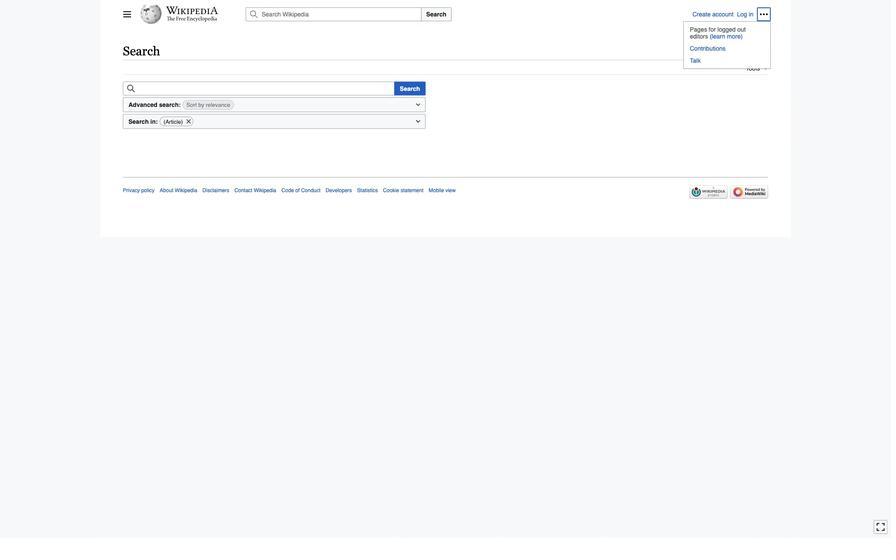 Task type: describe. For each thing, give the bounding box(es) containing it.
menu image
[[123, 10, 132, 19]]

wikipedia image
[[166, 6, 218, 14]]

privacy policy
[[123, 188, 155, 194]]

mobile
[[429, 188, 444, 194]]

code of conduct
[[282, 188, 321, 194]]

statistics link
[[357, 188, 378, 194]]

wikipedia for about wikipedia
[[175, 188, 197, 194]]

code
[[282, 188, 294, 194]]

about
[[160, 188, 173, 194]]

tools
[[746, 65, 761, 72]]

learn more link
[[710, 33, 743, 40]]

relevance
[[206, 102, 230, 108]]

talk link
[[684, 55, 771, 67]]

the free encyclopedia image
[[167, 16, 218, 22]]

mobile view
[[429, 188, 456, 194]]

Search Wikipedia search field
[[246, 7, 422, 21]]

remove image
[[186, 117, 192, 126]]

create
[[693, 11, 711, 18]]

sort
[[187, 102, 197, 108]]

wikipedia for contact wikipedia
[[254, 188, 277, 194]]

account
[[713, 11, 734, 18]]

cookie
[[383, 188, 400, 194]]

search inside search search field
[[427, 11, 447, 18]]

privacy policy link
[[123, 188, 155, 194]]

search main content
[[119, 39, 772, 156]]

wikimedia foundation image
[[690, 185, 728, 199]]

search button inside main content
[[394, 82, 426, 96]]

out
[[738, 26, 746, 33]]

pages for logged out editors
[[690, 26, 746, 40]]

search:
[[159, 101, 181, 108]]

contributions link
[[684, 42, 771, 55]]

cookie statement link
[[383, 188, 424, 194]]

contributions
[[690, 45, 726, 52]]

contact
[[235, 188, 253, 194]]

sort by relevance
[[187, 102, 230, 108]]

(article)
[[164, 118, 183, 125]]

statement
[[401, 188, 424, 194]]

ellipsis image
[[760, 10, 769, 19]]

developers link
[[326, 188, 352, 194]]

none search field inside search main content
[[123, 82, 395, 96]]

personal tools navigation
[[684, 7, 771, 69]]

editors
[[690, 33, 709, 40]]

of
[[296, 188, 300, 194]]

code of conduct link
[[282, 188, 321, 194]]

more
[[727, 33, 741, 40]]

in:
[[150, 118, 158, 125]]

mobile view link
[[429, 188, 456, 194]]

talk
[[690, 57, 701, 64]]

log in link
[[738, 11, 754, 18]]

about wikipedia
[[160, 188, 197, 194]]

0 vertical spatial search button
[[421, 7, 452, 21]]

for
[[709, 26, 716, 33]]

help link
[[746, 47, 769, 55]]

fullscreen image
[[877, 523, 886, 531]]



Task type: vqa. For each thing, say whether or not it's contained in the screenshot.
LEARN MORE
yes



Task type: locate. For each thing, give the bounding box(es) containing it.
learn more
[[712, 33, 741, 40]]

in
[[749, 11, 754, 18]]

create account link
[[693, 11, 734, 18]]

2 wikipedia from the left
[[254, 188, 277, 194]]

search
[[427, 11, 447, 18], [123, 44, 160, 58], [400, 85, 420, 92], [129, 118, 149, 125]]

search in: element
[[123, 114, 426, 129]]

contact wikipedia
[[235, 188, 277, 194]]

privacy
[[123, 188, 140, 194]]

None search field
[[123, 82, 395, 96]]

help
[[756, 47, 769, 54]]

1 wikipedia from the left
[[175, 188, 197, 194]]

wikipedia right contact
[[254, 188, 277, 194]]

policy
[[141, 188, 155, 194]]

footer containing privacy policy
[[123, 177, 769, 201]]

wikipedia right 'about'
[[175, 188, 197, 194]]

1 vertical spatial search button
[[394, 82, 426, 96]]

statistics
[[357, 188, 378, 194]]

Search search field
[[235, 7, 693, 21]]

cookie statement
[[383, 188, 424, 194]]

search button
[[421, 7, 452, 21], [394, 82, 426, 96]]

about wikipedia link
[[160, 188, 197, 194]]

advanced search: element
[[123, 97, 426, 112]]

footer
[[123, 177, 769, 201]]

pages
[[690, 26, 708, 33]]

log
[[738, 11, 748, 18]]

search in:
[[129, 118, 158, 125]]

advanced
[[129, 101, 158, 108]]

disclaimers link
[[203, 188, 229, 194]]

disclaimers
[[203, 188, 229, 194]]

0 horizontal spatial wikipedia
[[175, 188, 197, 194]]

create account log in
[[693, 11, 754, 18]]

view
[[446, 188, 456, 194]]

1 horizontal spatial wikipedia
[[254, 188, 277, 194]]

conduct
[[301, 188, 321, 194]]

developers
[[326, 188, 352, 194]]

advanced search:
[[129, 101, 181, 108]]

wikipedia
[[175, 188, 197, 194], [254, 188, 277, 194]]

learn
[[712, 33, 726, 40]]

by
[[198, 102, 204, 108]]

logged
[[718, 26, 736, 33]]

contact wikipedia link
[[235, 188, 277, 194]]

search inside 'search in:' element
[[129, 118, 149, 125]]

powered by mediawiki image
[[731, 185, 769, 199]]



